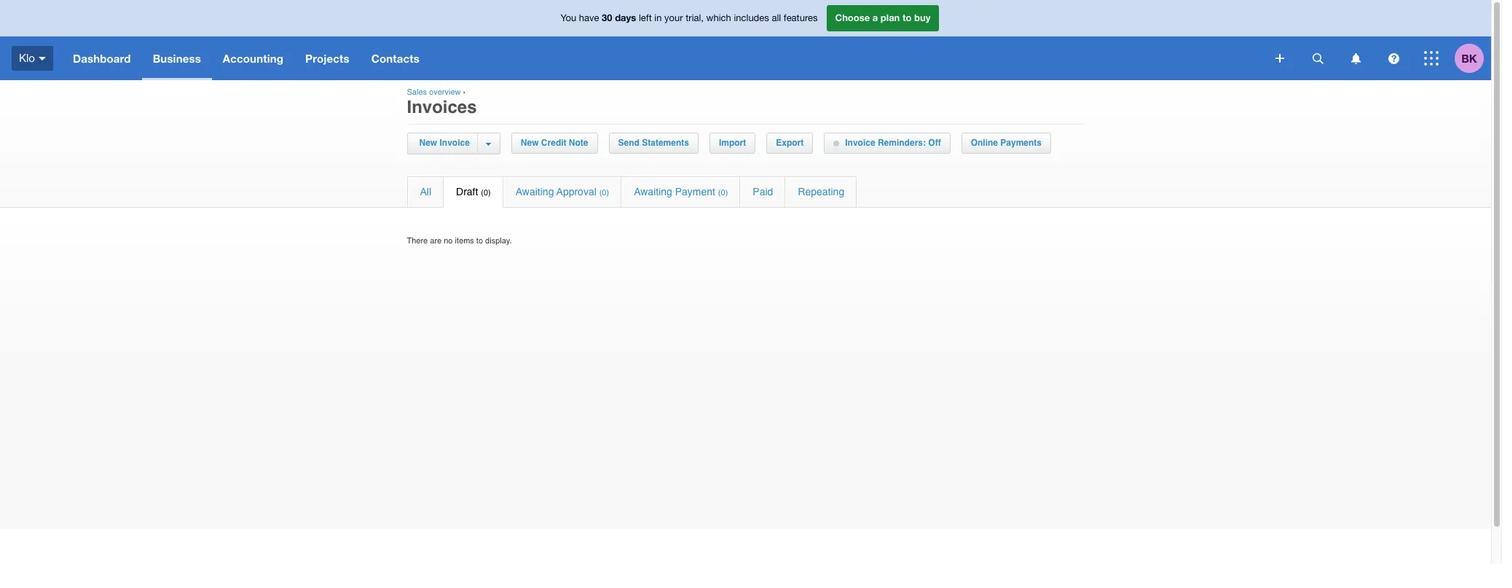 Task type: describe. For each thing, give the bounding box(es) containing it.
trial,
[[686, 13, 704, 24]]

awaiting for awaiting payment
[[634, 186, 673, 197]]

import link
[[710, 133, 755, 153]]

sales overview › invoices
[[407, 87, 477, 117]]

repeating
[[798, 186, 845, 197]]

there are no items to display.
[[407, 236, 512, 246]]

awaiting payment (0)
[[634, 186, 728, 197]]

dashboard
[[73, 52, 131, 65]]

have
[[579, 13, 599, 24]]

sales overview link
[[407, 87, 461, 97]]

online payments
[[971, 138, 1042, 148]]

days
[[615, 12, 636, 24]]

reminders:
[[878, 138, 926, 148]]

repeating link
[[786, 177, 857, 207]]

sales
[[407, 87, 427, 97]]

1 vertical spatial to
[[477, 236, 483, 246]]

send
[[618, 138, 640, 148]]

awaiting approval (0)
[[516, 186, 609, 197]]

invoice reminders:                                  off link
[[825, 133, 950, 153]]

approval
[[557, 186, 597, 197]]

banner containing bk
[[0, 0, 1492, 80]]

invoices
[[407, 97, 477, 117]]

30
[[602, 12, 613, 24]]

(0) inside draft (0)
[[481, 188, 491, 197]]

no
[[444, 236, 453, 246]]

dashboard link
[[62, 36, 142, 80]]

accounting
[[223, 52, 284, 65]]

navigation inside banner
[[62, 36, 1266, 80]]

your
[[665, 13, 683, 24]]

bk button
[[1455, 36, 1492, 80]]

business
[[153, 52, 201, 65]]

awaiting for awaiting approval
[[516, 186, 554, 197]]

›
[[463, 87, 466, 97]]

overview
[[429, 87, 461, 97]]

features
[[784, 13, 818, 24]]

to inside banner
[[903, 12, 912, 24]]

display.
[[485, 236, 512, 246]]

a
[[873, 12, 878, 24]]

new for new credit note
[[521, 138, 539, 148]]

(0) for awaiting approval
[[600, 188, 609, 197]]

(0) for awaiting payment
[[718, 188, 728, 197]]

send statements link
[[610, 133, 698, 153]]

payments
[[1001, 138, 1042, 148]]

are
[[430, 236, 442, 246]]

buy
[[915, 12, 931, 24]]

klo button
[[0, 36, 62, 80]]



Task type: vqa. For each thing, say whether or not it's contained in the screenshot.
Dashboard link
yes



Task type: locate. For each thing, give the bounding box(es) containing it.
0 horizontal spatial to
[[477, 236, 483, 246]]

0 horizontal spatial awaiting
[[516, 186, 554, 197]]

navigation
[[62, 36, 1266, 80]]

invoice left reminders:
[[846, 138, 876, 148]]

svg image
[[1425, 51, 1439, 66], [1313, 53, 1324, 64], [1351, 53, 1361, 64], [39, 57, 46, 60]]

1 horizontal spatial to
[[903, 12, 912, 24]]

projects
[[305, 52, 350, 65]]

new invoice link
[[416, 133, 477, 153]]

there
[[407, 236, 428, 246]]

paid
[[753, 186, 773, 197]]

note
[[569, 138, 589, 148]]

3 (0) from the left
[[718, 188, 728, 197]]

1 horizontal spatial svg image
[[1389, 53, 1400, 64]]

(0)
[[481, 188, 491, 197], [600, 188, 609, 197], [718, 188, 728, 197]]

contacts
[[371, 52, 420, 65]]

new
[[419, 138, 437, 148], [521, 138, 539, 148]]

online payments link
[[962, 133, 1051, 153]]

choose
[[836, 12, 870, 24]]

invoice
[[440, 138, 470, 148], [846, 138, 876, 148]]

in
[[655, 13, 662, 24]]

0 horizontal spatial new
[[419, 138, 437, 148]]

(0) inside awaiting payment (0)
[[718, 188, 728, 197]]

1 horizontal spatial invoice
[[846, 138, 876, 148]]

left
[[639, 13, 652, 24]]

2 (0) from the left
[[600, 188, 609, 197]]

0 horizontal spatial (0)
[[481, 188, 491, 197]]

banner
[[0, 0, 1492, 80]]

awaiting left payment
[[634, 186, 673, 197]]

new credit note link
[[512, 133, 597, 153]]

credit
[[541, 138, 567, 148]]

which
[[707, 13, 732, 24]]

(0) inside awaiting approval (0)
[[600, 188, 609, 197]]

accounting button
[[212, 36, 294, 80]]

projects button
[[294, 36, 361, 80]]

export
[[776, 138, 804, 148]]

statements
[[642, 138, 689, 148]]

navigation containing dashboard
[[62, 36, 1266, 80]]

1 new from the left
[[419, 138, 437, 148]]

(0) right payment
[[718, 188, 728, 197]]

0 vertical spatial to
[[903, 12, 912, 24]]

to
[[903, 12, 912, 24], [477, 236, 483, 246]]

import
[[719, 138, 746, 148]]

you
[[561, 13, 577, 24]]

0 horizontal spatial svg image
[[1276, 54, 1285, 63]]

1 horizontal spatial (0)
[[600, 188, 609, 197]]

svg image inside klo popup button
[[39, 57, 46, 60]]

bk
[[1462, 51, 1478, 64]]

invoice down invoices
[[440, 138, 470, 148]]

to left buy
[[903, 12, 912, 24]]

invoice reminders:                                  off
[[846, 138, 941, 148]]

svg image
[[1389, 53, 1400, 64], [1276, 54, 1285, 63]]

2 horizontal spatial (0)
[[718, 188, 728, 197]]

send statements
[[618, 138, 689, 148]]

(0) right the approval
[[600, 188, 609, 197]]

(0) right draft
[[481, 188, 491, 197]]

2 awaiting from the left
[[634, 186, 673, 197]]

you have 30 days left in your trial, which includes all features
[[561, 12, 818, 24]]

all link
[[408, 177, 443, 207]]

includes
[[734, 13, 769, 24]]

1 awaiting from the left
[[516, 186, 554, 197]]

1 horizontal spatial new
[[521, 138, 539, 148]]

items
[[455, 236, 474, 246]]

business button
[[142, 36, 212, 80]]

klo
[[19, 52, 35, 64]]

choose a plan to buy
[[836, 12, 931, 24]]

plan
[[881, 12, 900, 24]]

2 invoice from the left
[[846, 138, 876, 148]]

online
[[971, 138, 998, 148]]

new invoice
[[419, 138, 470, 148]]

all
[[772, 13, 781, 24]]

paid link
[[741, 177, 785, 207]]

export link
[[768, 133, 813, 153]]

off
[[929, 138, 941, 148]]

1 invoice from the left
[[440, 138, 470, 148]]

new credit note
[[521, 138, 589, 148]]

payment
[[675, 186, 716, 197]]

0 horizontal spatial invoice
[[440, 138, 470, 148]]

1 (0) from the left
[[481, 188, 491, 197]]

awaiting
[[516, 186, 554, 197], [634, 186, 673, 197]]

draft (0)
[[456, 186, 491, 197]]

new for new invoice
[[419, 138, 437, 148]]

draft
[[456, 186, 478, 197]]

new down invoices
[[419, 138, 437, 148]]

all
[[420, 186, 431, 197]]

1 horizontal spatial awaiting
[[634, 186, 673, 197]]

new left the "credit" on the top of page
[[521, 138, 539, 148]]

contacts button
[[361, 36, 431, 80]]

awaiting left the approval
[[516, 186, 554, 197]]

to right items on the left
[[477, 236, 483, 246]]

2 new from the left
[[521, 138, 539, 148]]



